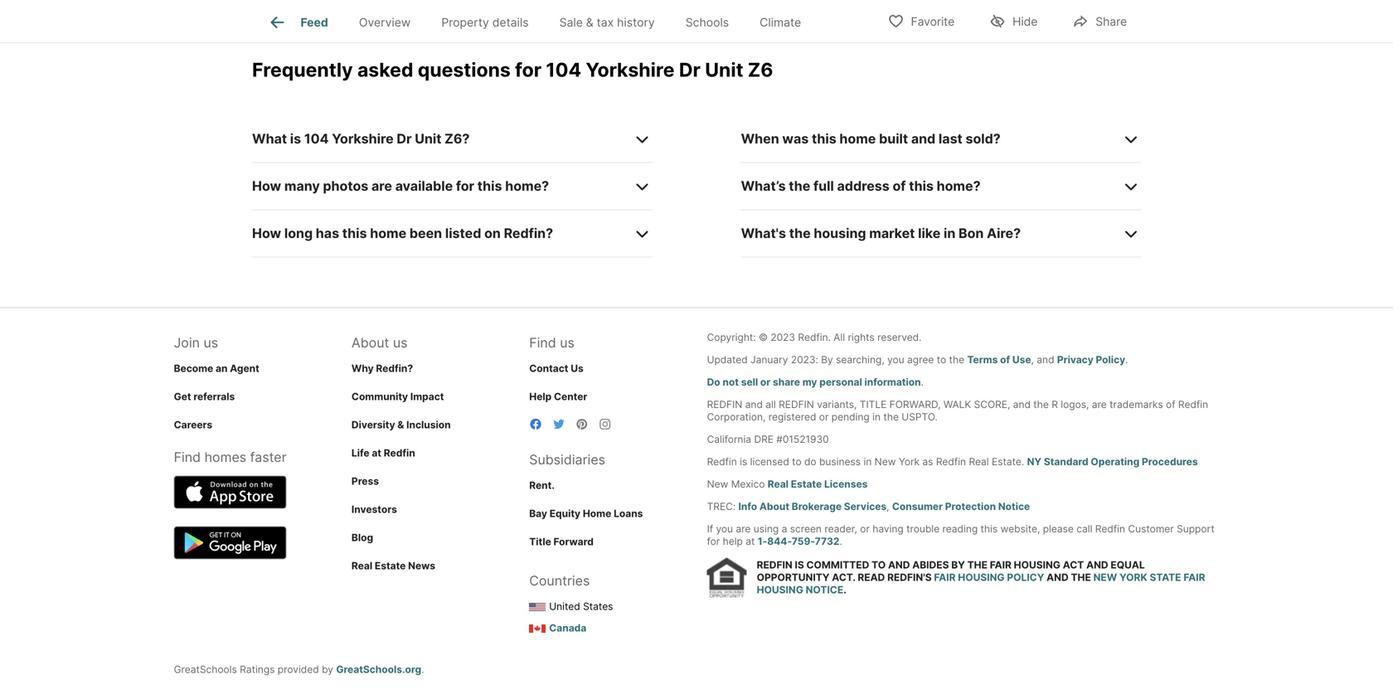 Task type: vqa. For each thing, say whether or not it's contained in the screenshot.
Fl,
no



Task type: locate. For each thing, give the bounding box(es) containing it.
states
[[583, 600, 613, 612]]

this inside if you are using a screen reader, or having trouble reading this website, please call redfin customer support for help at
[[981, 523, 998, 535]]

0 horizontal spatial for
[[456, 178, 474, 194]]

1 vertical spatial yorkshire
[[332, 131, 394, 147]]

0 horizontal spatial and
[[888, 559, 910, 571]]

1 horizontal spatial are
[[736, 523, 751, 535]]

redfin
[[1178, 398, 1208, 410], [384, 447, 415, 459], [707, 456, 737, 468], [936, 456, 966, 468], [1095, 523, 1125, 535]]

& inside 'tab'
[[586, 15, 594, 29]]

0 horizontal spatial in
[[864, 456, 872, 468]]

104 right "what"
[[304, 131, 329, 147]]

is up mexico
[[740, 456, 747, 468]]

redfin up the "registered" at the bottom of the page
[[779, 398, 814, 410]]

in inside redfin and all redfin variants, title forward, walk score, and the r logos, are trademarks of redfin corporation, registered or pending in the uspto.
[[873, 411, 881, 423]]

is inside what is 104 yorkshire dr unit z6? dropdown button
[[290, 131, 301, 147]]

redfin right trademarks
[[1178, 398, 1208, 410]]

real down the blog button on the bottom of the page
[[352, 560, 372, 572]]

yorkshire
[[586, 58, 675, 81], [332, 131, 394, 147]]

estate down do
[[791, 478, 822, 490]]

share
[[773, 376, 800, 388]]

redfin inside redfin and all redfin variants, title forward, walk score, and the r logos, are trademarks of redfin corporation, registered or pending in the uspto.
[[1178, 398, 1208, 410]]

for down details
[[515, 58, 542, 81]]

variants,
[[817, 398, 857, 410]]

0 horizontal spatial are
[[372, 178, 392, 194]]

redfin inside if you are using a screen reader, or having trouble reading this website, please call redfin customer support for help at
[[1095, 523, 1125, 535]]

of inside "what's the full address of this home?" dropdown button
[[893, 178, 906, 194]]

york
[[1120, 571, 1148, 583]]

about up using
[[760, 500, 789, 512]]

and left last on the right top of the page
[[911, 131, 936, 147]]

redfin? up community impact button in the bottom left of the page
[[376, 362, 413, 374]]

community
[[352, 391, 408, 403]]

bay equity home loans
[[529, 507, 643, 519]]

unit left z6
[[705, 58, 744, 81]]

redfin inside redfin is committed to and abides by the fair housing act and equal opportunity act. read redfin's
[[757, 559, 793, 571]]

fair right the state
[[1184, 571, 1205, 583]]

and inside when was this home built and last sold? dropdown button
[[911, 131, 936, 147]]

when was this home built and last sold?
[[741, 131, 1001, 147]]

fair up fair housing policy link
[[990, 559, 1012, 571]]

at inside if you are using a screen reader, or having trouble reading this website, please call redfin customer support for help at
[[746, 535, 755, 547]]

tab list containing feed
[[252, 0, 830, 42]]

home left "built"
[[840, 131, 876, 147]]

1 horizontal spatial home
[[840, 131, 876, 147]]

2 how from the top
[[252, 225, 281, 241]]

0 vertical spatial of
[[893, 178, 906, 194]]

0 horizontal spatial or
[[760, 376, 771, 388]]

redfin? inside dropdown button
[[504, 225, 553, 241]]

2 horizontal spatial real
[[969, 456, 989, 468]]

find down careers button
[[174, 449, 201, 465]]

referrals
[[194, 391, 235, 403]]

how long has this home been listed on redfin? button
[[252, 210, 652, 257]]

us for find us
[[560, 335, 575, 351]]

2 horizontal spatial are
[[1092, 398, 1107, 410]]

is for redfin
[[740, 456, 747, 468]]

new up "trec:"
[[707, 478, 728, 490]]

1 horizontal spatial ,
[[1031, 354, 1034, 366]]

the right what's
[[789, 225, 811, 241]]

about up why
[[352, 335, 389, 351]]

what is 104 yorkshire dr unit z6?
[[252, 131, 470, 147]]

registered
[[769, 411, 816, 423]]

this
[[812, 131, 837, 147], [478, 178, 502, 194], [909, 178, 934, 194], [342, 225, 367, 241], [981, 523, 998, 535]]

this up like
[[909, 178, 934, 194]]

the
[[968, 559, 988, 571], [1071, 571, 1091, 583]]

us up why redfin?
[[393, 335, 408, 351]]

mexico
[[731, 478, 765, 490]]

& right diversity on the left bottom
[[397, 419, 404, 431]]

real down licensed
[[768, 478, 789, 490]]

california
[[707, 433, 751, 445]]

you right if
[[716, 523, 733, 535]]

this right reading
[[981, 523, 998, 535]]

are inside redfin and all redfin variants, title forward, walk score, and the r logos, are trademarks of redfin corporation, registered or pending in the uspto.
[[1092, 398, 1107, 410]]

or right sell
[[760, 376, 771, 388]]

home left been
[[370, 225, 407, 241]]

housing inside redfin is committed to and abides by the fair housing act and equal opportunity act. read redfin's
[[1014, 559, 1061, 571]]

redfin up opportunity
[[757, 559, 793, 571]]

2 horizontal spatial of
[[1166, 398, 1176, 410]]

104
[[546, 58, 581, 81], [304, 131, 329, 147]]

at
[[372, 447, 381, 459], [746, 535, 755, 547]]

& left "tax"
[[586, 15, 594, 29]]

104 down 'sale'
[[546, 58, 581, 81]]

1 vertical spatial unit
[[415, 131, 442, 147]]

1 vertical spatial redfin?
[[376, 362, 413, 374]]

brokerage
[[792, 500, 842, 512]]

1 vertical spatial of
[[1000, 354, 1010, 366]]

1 vertical spatial &
[[397, 419, 404, 431]]

1 horizontal spatial yorkshire
[[586, 58, 675, 81]]

us for about us
[[393, 335, 408, 351]]

find up contact
[[529, 335, 556, 351]]

0 horizontal spatial new
[[707, 478, 728, 490]]

countries
[[529, 573, 590, 589]]

1 horizontal spatial in
[[873, 411, 881, 423]]

favorite button
[[874, 4, 969, 38]]

new left york
[[875, 456, 896, 468]]

are right logos,
[[1092, 398, 1107, 410]]

2 vertical spatial of
[[1166, 398, 1176, 410]]

1 us from the left
[[204, 335, 218, 351]]

homes
[[204, 449, 246, 465]]

fair down "by"
[[934, 571, 956, 583]]

2 horizontal spatial in
[[944, 225, 956, 241]]

yorkshire up photos
[[332, 131, 394, 147]]

0 vertical spatial in
[[944, 225, 956, 241]]

1 vertical spatial are
[[1092, 398, 1107, 410]]

0 vertical spatial new
[[875, 456, 896, 468]]

redfin up corporation,
[[707, 398, 742, 410]]

new
[[875, 456, 896, 468], [707, 478, 728, 490]]

redfin facebook image
[[529, 417, 543, 431]]

1 vertical spatial how
[[252, 225, 281, 241]]

104 inside what is 104 yorkshire dr unit z6? dropdown button
[[304, 131, 329, 147]]

copyright:
[[707, 331, 756, 343]]

0 horizontal spatial to
[[792, 456, 802, 468]]

2023:
[[791, 354, 818, 366]]

0 horizontal spatial of
[[893, 178, 906, 194]]

& for diversity
[[397, 419, 404, 431]]

1 horizontal spatial is
[[740, 456, 747, 468]]

0 horizontal spatial the
[[968, 559, 988, 571]]

of right trademarks
[[1166, 398, 1176, 410]]

fair housing policy link
[[934, 571, 1044, 583]]

contact
[[529, 362, 568, 374]]

redfin instagram image
[[599, 417, 612, 431]]

press button
[[352, 475, 379, 487]]

been
[[410, 225, 442, 241]]

2 horizontal spatial us
[[560, 335, 575, 351]]

tab list
[[252, 0, 830, 42]]

to right agree at the bottom right
[[937, 354, 946, 366]]

for inside if you are using a screen reader, or having trouble reading this website, please call redfin customer support for help at
[[707, 535, 720, 547]]

many
[[284, 178, 320, 194]]

0 horizontal spatial find
[[174, 449, 201, 465]]

0 horizontal spatial about
[[352, 335, 389, 351]]

yorkshire down history
[[586, 58, 675, 81]]

1 home? from the left
[[505, 178, 549, 194]]

,
[[1031, 354, 1034, 366], [887, 500, 889, 512]]

0 vertical spatial you
[[887, 354, 904, 366]]

2 us from the left
[[393, 335, 408, 351]]

copyright: © 2023 redfin. all rights reserved.
[[707, 331, 922, 343]]

1 vertical spatial estate
[[375, 560, 406, 572]]

1 vertical spatial you
[[716, 523, 733, 535]]

1 vertical spatial in
[[873, 411, 881, 423]]

dr inside dropdown button
[[397, 131, 412, 147]]

customer
[[1128, 523, 1174, 535]]

2 vertical spatial are
[[736, 523, 751, 535]]

for
[[515, 58, 542, 81], [456, 178, 474, 194], [707, 535, 720, 547]]

this right the has at the left top of page
[[342, 225, 367, 241]]

of right address
[[893, 178, 906, 194]]

0 horizontal spatial home
[[370, 225, 407, 241]]

1 horizontal spatial unit
[[705, 58, 744, 81]]

2 vertical spatial real
[[352, 560, 372, 572]]

canadian flag image
[[529, 625, 546, 633]]

0 horizontal spatial 104
[[304, 131, 329, 147]]

do not sell or share my personal information link
[[707, 376, 921, 388]]

become
[[174, 362, 213, 374]]

redfin is licensed to do business in new york as redfin real estate. ny standard operating procedures
[[707, 456, 1198, 468]]

or down 'services'
[[860, 523, 870, 535]]

title forward button
[[529, 536, 594, 548]]

1 vertical spatial about
[[760, 500, 789, 512]]

3 us from the left
[[560, 335, 575, 351]]

1 vertical spatial is
[[740, 456, 747, 468]]

the up fair housing policy link
[[968, 559, 988, 571]]

1 how from the top
[[252, 178, 281, 194]]

0 horizontal spatial dr
[[397, 131, 412, 147]]

2 horizontal spatial fair
[[1184, 571, 1205, 583]]

real left estate.
[[969, 456, 989, 468]]

this up on
[[478, 178, 502, 194]]

1 horizontal spatial home?
[[937, 178, 981, 194]]

0 horizontal spatial &
[[397, 419, 404, 431]]

sold?
[[966, 131, 1001, 147]]

0 horizontal spatial home?
[[505, 178, 549, 194]]

score,
[[974, 398, 1010, 410]]

1 vertical spatial dr
[[397, 131, 412, 147]]

like
[[918, 225, 941, 241]]

asked
[[357, 58, 413, 81]]

0 horizontal spatial is
[[290, 131, 301, 147]]

us up us
[[560, 335, 575, 351]]

all
[[766, 398, 776, 410]]

how left the long
[[252, 225, 281, 241]]

are up help
[[736, 523, 751, 535]]

yorkshire inside what is 104 yorkshire dr unit z6? dropdown button
[[332, 131, 394, 147]]

redfin twitter image
[[553, 417, 566, 431]]

life at redfin button
[[352, 447, 415, 459]]

or inside redfin and all redfin variants, title forward, walk score, and the r logos, are trademarks of redfin corporation, registered or pending in the uspto.
[[819, 411, 829, 423]]

1 horizontal spatial to
[[937, 354, 946, 366]]

become an agent button
[[174, 362, 259, 374]]

notice
[[806, 584, 844, 596]]

is right "what"
[[290, 131, 301, 147]]

please
[[1043, 523, 1074, 535]]

agree
[[907, 354, 934, 366]]

0 horizontal spatial yorkshire
[[332, 131, 394, 147]]

schools
[[686, 15, 729, 29]]

join
[[174, 335, 200, 351]]

2 vertical spatial for
[[707, 535, 720, 547]]

2023
[[771, 331, 795, 343]]

at left 1-
[[746, 535, 755, 547]]

find for find us
[[529, 335, 556, 351]]

2 home? from the left
[[937, 178, 981, 194]]

1 horizontal spatial find
[[529, 335, 556, 351]]

all
[[834, 331, 845, 343]]

redfin right call
[[1095, 523, 1125, 535]]

how inside how many photos are available for this home? dropdown button
[[252, 178, 281, 194]]

bon
[[959, 225, 984, 241]]

0 horizontal spatial redfin?
[[376, 362, 413, 374]]

to
[[937, 354, 946, 366], [792, 456, 802, 468]]

in down title
[[873, 411, 881, 423]]

1 vertical spatial ,
[[887, 500, 889, 512]]

using
[[754, 523, 779, 535]]

0 vertical spatial how
[[252, 178, 281, 194]]

, up having
[[887, 500, 889, 512]]

this right was
[[812, 131, 837, 147]]

the left terms
[[949, 354, 965, 366]]

are inside if you are using a screen reader, or having trouble reading this website, please call redfin customer support for help at
[[736, 523, 751, 535]]

us right "join"
[[204, 335, 218, 351]]

estate left news
[[375, 560, 406, 572]]

committed
[[807, 559, 869, 571]]

home inside dropdown button
[[840, 131, 876, 147]]

are right photos
[[372, 178, 392, 194]]

available
[[395, 178, 453, 194]]

act.
[[832, 571, 856, 583]]

1 horizontal spatial &
[[586, 15, 594, 29]]

and
[[888, 559, 910, 571], [1086, 559, 1109, 571], [1047, 571, 1069, 583]]

1 horizontal spatial 104
[[546, 58, 581, 81]]

this inside dropdown button
[[812, 131, 837, 147]]

dr down schools tab
[[679, 58, 701, 81]]

1 horizontal spatial at
[[746, 535, 755, 547]]

0 vertical spatial dr
[[679, 58, 701, 81]]

0 horizontal spatial you
[[716, 523, 733, 535]]

history
[[617, 15, 655, 29]]

for down if
[[707, 535, 720, 547]]

updated
[[707, 354, 748, 366]]

are
[[372, 178, 392, 194], [1092, 398, 1107, 410], [736, 523, 751, 535]]

in right like
[[944, 225, 956, 241]]

redfin? right on
[[504, 225, 553, 241]]

the down act
[[1071, 571, 1091, 583]]

overview
[[359, 15, 411, 29]]

if you are using a screen reader, or having trouble reading this website, please call redfin customer support for help at
[[707, 523, 1215, 547]]

0 vertical spatial &
[[586, 15, 594, 29]]

in right the "business"
[[864, 456, 872, 468]]

is
[[795, 559, 804, 571]]

1 horizontal spatial real
[[768, 478, 789, 490]]

redfin
[[707, 398, 742, 410], [779, 398, 814, 410], [757, 559, 793, 571]]

dr up the how many photos are available for this home?
[[397, 131, 412, 147]]

1 vertical spatial find
[[174, 449, 201, 465]]

schools tab
[[670, 2, 744, 42]]

0 horizontal spatial real
[[352, 560, 372, 572]]

0 vertical spatial yorkshire
[[586, 58, 675, 81]]

2 vertical spatial or
[[860, 523, 870, 535]]

of
[[893, 178, 906, 194], [1000, 354, 1010, 366], [1166, 398, 1176, 410]]

help center button
[[529, 391, 587, 403]]

download the redfin app from the google play store image
[[174, 526, 287, 559]]

0 vertical spatial redfin?
[[504, 225, 553, 241]]

0 vertical spatial estate
[[791, 478, 822, 490]]

fair inside new york state fair housing notice
[[1184, 571, 1205, 583]]

&
[[586, 15, 594, 29], [397, 419, 404, 431]]

1 horizontal spatial redfin?
[[504, 225, 553, 241]]

sell
[[741, 376, 758, 388]]

climate tab
[[744, 2, 817, 42]]

1 vertical spatial at
[[746, 535, 755, 547]]

overview tab
[[344, 2, 426, 42]]

.
[[1126, 354, 1128, 366], [921, 376, 924, 388], [840, 535, 842, 547], [844, 584, 847, 596], [421, 663, 424, 675]]

and up new
[[1086, 559, 1109, 571]]

privacy policy link
[[1057, 354, 1126, 366]]

housing down "by"
[[958, 571, 1005, 583]]

1 horizontal spatial for
[[515, 58, 542, 81]]

2 horizontal spatial housing
[[1014, 559, 1061, 571]]

you up information
[[887, 354, 904, 366]]

rent. button
[[529, 479, 555, 491]]

what is 104 yorkshire dr unit z6? button
[[252, 116, 652, 163]]

and up redfin's
[[888, 559, 910, 571]]

2 horizontal spatial or
[[860, 523, 870, 535]]

property details tab
[[426, 2, 544, 42]]

unit left 'z6?'
[[415, 131, 442, 147]]

how left many
[[252, 178, 281, 194]]

housing down opportunity
[[757, 584, 803, 596]]

2 horizontal spatial for
[[707, 535, 720, 547]]

0 vertical spatial at
[[372, 447, 381, 459]]

estate
[[791, 478, 822, 490], [375, 560, 406, 572]]

to left do
[[792, 456, 802, 468]]

or down variants,
[[819, 411, 829, 423]]

for right available
[[456, 178, 474, 194]]

1 vertical spatial for
[[456, 178, 474, 194]]

bay equity home loans button
[[529, 507, 643, 519]]

how
[[252, 178, 281, 194], [252, 225, 281, 241]]

is
[[290, 131, 301, 147], [740, 456, 747, 468]]

1 horizontal spatial fair
[[990, 559, 1012, 571]]

how inside how long has this home been listed on redfin? dropdown button
[[252, 225, 281, 241]]

what's the full address of this home? button
[[741, 163, 1141, 210]]

1 vertical spatial or
[[819, 411, 829, 423]]

, left privacy
[[1031, 354, 1034, 366]]

and down act
[[1047, 571, 1069, 583]]

0 vertical spatial home
[[840, 131, 876, 147]]

housing up "policy"
[[1014, 559, 1061, 571]]

at right the life at the left
[[372, 447, 381, 459]]

home inside dropdown button
[[370, 225, 407, 241]]

1 horizontal spatial or
[[819, 411, 829, 423]]

the inside redfin is committed to and abides by the fair housing act and equal opportunity act. read redfin's
[[968, 559, 988, 571]]

the left full
[[789, 178, 810, 194]]

center
[[554, 391, 587, 403]]

fair
[[990, 559, 1012, 571], [934, 571, 956, 583], [1184, 571, 1205, 583]]

diversity & inclusion
[[352, 419, 451, 431]]

1 horizontal spatial us
[[393, 335, 408, 351]]

news
[[408, 560, 435, 572]]

of left use
[[1000, 354, 1010, 366]]

1 horizontal spatial about
[[760, 500, 789, 512]]



Task type: describe. For each thing, give the bounding box(es) containing it.
2 horizontal spatial and
[[1086, 559, 1109, 571]]

844-
[[767, 535, 792, 547]]

has
[[316, 225, 339, 241]]

do
[[707, 376, 720, 388]]

reading
[[943, 523, 978, 535]]

estate.
[[992, 456, 1024, 468]]

feed link
[[267, 12, 328, 32]]

us
[[571, 362, 584, 374]]

0 vertical spatial about
[[352, 335, 389, 351]]

get referrals
[[174, 391, 235, 403]]

redfin right as
[[936, 456, 966, 468]]

0 horizontal spatial at
[[372, 447, 381, 459]]

1 vertical spatial to
[[792, 456, 802, 468]]

how many photos are available for this home? button
[[252, 163, 652, 210]]

what's
[[741, 225, 786, 241]]

or inside if you are using a screen reader, or having trouble reading this website, please call redfin customer support for help at
[[860, 523, 870, 535]]

greatschools.org link
[[336, 663, 421, 675]]

feed
[[301, 15, 328, 29]]

equal
[[1111, 559, 1145, 571]]

1 vertical spatial real
[[768, 478, 789, 490]]

redfin pinterest image
[[576, 417, 589, 431]]

& for sale
[[586, 15, 594, 29]]

us for join us
[[204, 335, 218, 351]]

policy
[[1007, 571, 1044, 583]]

to
[[872, 559, 886, 571]]

1-844-759-7732 link
[[758, 535, 840, 547]]

1 horizontal spatial new
[[875, 456, 896, 468]]

canada
[[549, 622, 587, 634]]

faster
[[250, 449, 287, 465]]

real estate news button
[[352, 560, 435, 572]]

7732
[[815, 535, 840, 547]]

personal
[[820, 376, 862, 388]]

careers
[[174, 419, 212, 431]]

blog button
[[352, 532, 373, 544]]

0 vertical spatial or
[[760, 376, 771, 388]]

consumer
[[892, 500, 943, 512]]

1 horizontal spatial dr
[[679, 58, 701, 81]]

was
[[782, 131, 809, 147]]

0 horizontal spatial estate
[[375, 560, 406, 572]]

loans
[[614, 507, 643, 519]]

redfin for is
[[757, 559, 793, 571]]

property details
[[441, 15, 529, 29]]

and right score,
[[1013, 398, 1031, 410]]

of inside redfin and all redfin variants, title forward, walk score, and the r logos, are trademarks of redfin corporation, registered or pending in the uspto.
[[1166, 398, 1176, 410]]

title
[[860, 398, 887, 410]]

1 vertical spatial new
[[707, 478, 728, 490]]

licenses
[[824, 478, 868, 490]]

impact
[[410, 391, 444, 403]]

corporation,
[[707, 411, 766, 423]]

details
[[492, 15, 529, 29]]

find for find homes faster
[[174, 449, 201, 465]]

do not sell or share my personal information .
[[707, 376, 924, 388]]

rent.
[[529, 479, 555, 491]]

opportunity
[[757, 571, 830, 583]]

investors
[[352, 503, 397, 515]]

©
[[759, 331, 768, 343]]

2 vertical spatial in
[[864, 456, 872, 468]]

find homes faster
[[174, 449, 287, 465]]

reserved.
[[877, 331, 922, 343]]

why redfin? button
[[352, 362, 413, 374]]

get referrals button
[[174, 391, 235, 403]]

0 vertical spatial for
[[515, 58, 542, 81]]

equal housing opportunity image
[[707, 558, 747, 597]]

0 horizontal spatial ,
[[887, 500, 889, 512]]

z6?
[[445, 131, 470, 147]]

download the redfin app on the apple app store image
[[174, 476, 287, 509]]

equity
[[550, 507, 581, 519]]

1-844-759-7732 .
[[758, 535, 842, 547]]

housing inside new york state fair housing notice
[[757, 584, 803, 596]]

fair inside redfin is committed to and abides by the fair housing act and equal opportunity act. read redfin's
[[990, 559, 1012, 571]]

0 vertical spatial real
[[969, 456, 989, 468]]

as
[[923, 456, 933, 468]]

and left all
[[745, 398, 763, 410]]

redfin down california
[[707, 456, 737, 468]]

in inside dropdown button
[[944, 225, 956, 241]]

the left r
[[1034, 398, 1049, 410]]

life at redfin
[[352, 447, 415, 459]]

january
[[751, 354, 788, 366]]

life
[[352, 447, 370, 459]]

sale & tax history tab
[[544, 2, 670, 42]]

1 horizontal spatial the
[[1071, 571, 1091, 583]]

are inside dropdown button
[[372, 178, 392, 194]]

real estate licenses link
[[768, 478, 868, 490]]

unit inside dropdown button
[[415, 131, 442, 147]]

press
[[352, 475, 379, 487]]

built
[[879, 131, 908, 147]]

new
[[1094, 571, 1117, 583]]

market
[[869, 225, 915, 241]]

hide
[[1013, 15, 1038, 29]]

about us
[[352, 335, 408, 351]]

1 horizontal spatial of
[[1000, 354, 1010, 366]]

1 horizontal spatial and
[[1047, 571, 1069, 583]]

redfin for and
[[707, 398, 742, 410]]

redfin and all redfin variants, title forward, walk score, and the r logos, are trademarks of redfin corporation, registered or pending in the uspto.
[[707, 398, 1208, 423]]

how for how long has this home been listed on redfin?
[[252, 225, 281, 241]]

z6
[[748, 58, 773, 81]]

new york state fair housing notice
[[757, 571, 1205, 596]]

0 vertical spatial unit
[[705, 58, 744, 81]]

by
[[821, 354, 833, 366]]

pending
[[832, 411, 870, 423]]

redfin down diversity & inclusion
[[384, 447, 415, 459]]

inclusion
[[406, 419, 451, 431]]

1 horizontal spatial you
[[887, 354, 904, 366]]

not
[[723, 376, 739, 388]]

logos,
[[1061, 398, 1089, 410]]

become an agent
[[174, 362, 259, 374]]

is for what
[[290, 131, 301, 147]]

us flag image
[[529, 603, 546, 611]]

what's
[[741, 178, 786, 194]]

address
[[837, 178, 890, 194]]

the down title
[[884, 411, 899, 423]]

you inside if you are using a screen reader, or having trouble reading this website, please call redfin customer support for help at
[[716, 523, 733, 535]]

title
[[529, 536, 551, 548]]

0 horizontal spatial fair
[[934, 571, 956, 583]]

frequently
[[252, 58, 353, 81]]

1 horizontal spatial housing
[[958, 571, 1005, 583]]

redfin's
[[887, 571, 932, 583]]

0 vertical spatial to
[[937, 354, 946, 366]]

759-
[[792, 535, 815, 547]]

diversity
[[352, 419, 395, 431]]

and right use
[[1037, 354, 1054, 366]]

full
[[814, 178, 834, 194]]

frequently asked questions for 104 yorkshire dr unit z6
[[252, 58, 773, 81]]

title forward
[[529, 536, 594, 548]]

contact us button
[[529, 362, 584, 374]]

california dre #01521930
[[707, 433, 829, 445]]

why redfin?
[[352, 362, 413, 374]]

0 vertical spatial ,
[[1031, 354, 1034, 366]]

how for how many photos are available for this home?
[[252, 178, 281, 194]]

greatschools
[[174, 663, 237, 675]]

for inside how many photos are available for this home? dropdown button
[[456, 178, 474, 194]]

dre
[[754, 433, 774, 445]]

information
[[865, 376, 921, 388]]

united states
[[549, 600, 613, 612]]



